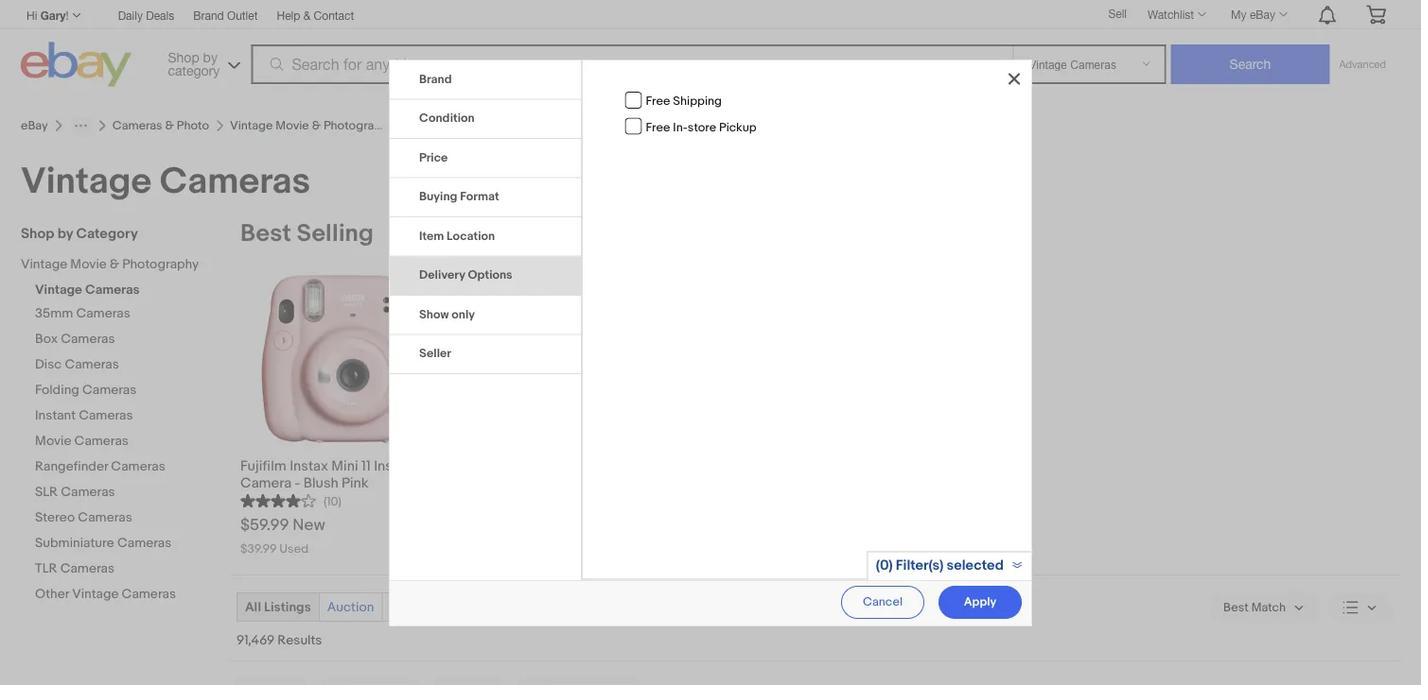 Task type: vqa. For each thing, say whether or not it's contained in the screenshot.
eBay
yes



Task type: describe. For each thing, give the bounding box(es) containing it.
location
[[447, 229, 495, 244]]

format
[[460, 190, 499, 204]]

cameras down rangefinder
[[61, 485, 115, 501]]

advanced
[[1339, 58, 1386, 70]]

91,469
[[237, 633, 274, 649]]

film
[[608, 458, 634, 475]]

brand outlet
[[193, 9, 258, 22]]

instant inside vintage movie & photography vintage cameras 35mm cameras box cameras disc cameras folding cameras instant cameras movie cameras rangefinder cameras slr cameras stereo cameras subminiature cameras tlr cameras other vintage cameras
[[35, 408, 76, 424]]

daily deals link
[[118, 6, 174, 26]]

fujifilm instax mini 11 instant camera - blush pink
[[240, 458, 418, 492]]

advanced link
[[1330, 45, 1395, 83]]

91,469 results
[[237, 633, 322, 649]]

options
[[468, 268, 512, 283]]

results
[[277, 633, 322, 649]]

vintage movie & photography vintage cameras 35mm cameras box cameras disc cameras folding cameras instant cameras movie cameras rangefinder cameras slr cameras stereo cameras subminiature cameras tlr cameras other vintage cameras
[[21, 257, 199, 603]]

(0)
[[876, 557, 893, 574]]

stereo
[[35, 510, 75, 526]]

1 vertical spatial ebay
[[21, 118, 48, 133]]

cameras down movie cameras link
[[111, 459, 165, 475]]

1 horizontal spatial vintage movie & photography link
[[230, 118, 394, 133]]

black,
[[467, 475, 507, 492]]

watchlist
[[1148, 8, 1194, 21]]

cameras up box cameras link
[[76, 306, 130, 322]]

watchlist link
[[1137, 3, 1215, 26]]

& inside 'account' navigation
[[303, 9, 311, 22]]

cameras & photo
[[112, 118, 209, 133]]

cameras down instant cameras link
[[74, 434, 129, 450]]

selected
[[947, 557, 1004, 574]]

instant inside the fujifilm instax mini 11 instant camera - blush pink
[[374, 458, 418, 475]]

folding cameras link
[[35, 383, 215, 401]]

pack
[[510, 475, 541, 492]]

shop by category
[[21, 226, 138, 243]]

$59.99 new $39.99 used
[[240, 516, 325, 557]]

movie for vintage movie & photography vintage cameras 35mm cameras box cameras disc cameras folding cameras instant cameras movie cameras rangefinder cameras slr cameras stereo cameras subminiature cameras tlr cameras other vintage cameras
[[70, 257, 107, 273]]

photography for vintage movie & photography vintage cameras 35mm cameras box cameras disc cameras folding cameras instant cameras movie cameras rangefinder cameras slr cameras stereo cameras subminiature cameras tlr cameras other vintage cameras
[[122, 257, 199, 273]]

subminiature cameras link
[[35, 536, 215, 554]]

vintage for vintage movie & photography vintage cameras 35mm cameras box cameras disc cameras folding cameras instant cameras movie cameras rangefinder cameras slr cameras stereo cameras subminiature cameras tlr cameras other vintage cameras
[[21, 257, 67, 273]]

other
[[35, 587, 69, 603]]

1 vertical spatial vintage movie & photography link
[[21, 257, 201, 275]]

brand for brand
[[419, 72, 452, 87]]

cameras down folding cameras "link" at the bottom of the page
[[79, 408, 133, 424]]

cancel button
[[841, 587, 924, 619]]

cameras down stereo cameras link
[[117, 536, 172, 552]]

free for free shipping
[[646, 94, 670, 109]]

all listings
[[245, 600, 311, 616]]

auction link
[[320, 594, 382, 622]]

blush
[[303, 475, 338, 492]]

$39.99
[[240, 543, 277, 557]]

fujifilm instax mini 11 instant camera - blush pink link
[[240, 454, 430, 492]]

- inside "fujifilm instax square film - black, pack of 10 (16576532)"
[[637, 458, 643, 475]]

cameras down "subminiature"
[[60, 561, 114, 578]]

fujifilm instax square film - black, pack of 10 (16576532)
[[467, 458, 644, 492]]

instax for of
[[517, 458, 555, 475]]

vintage down tlr cameras link
[[72, 587, 119, 603]]

photo
[[177, 118, 209, 133]]

help & contact
[[277, 9, 354, 22]]

buying
[[419, 190, 457, 204]]

(16576532)
[[577, 475, 644, 492]]

best
[[240, 219, 291, 249]]

(10) link
[[240, 492, 342, 509]]

vintage for vintage cameras
[[21, 160, 152, 204]]

stereo cameras link
[[35, 510, 215, 528]]

mini
[[331, 458, 358, 475]]

vintage up 35mm on the left
[[35, 282, 82, 298]]

tlr
[[35, 561, 57, 578]]

my
[[1231, 8, 1247, 21]]

& inside vintage movie & photography vintage cameras 35mm cameras box cameras disc cameras folding cameras instant cameras movie cameras rangefinder cameras slr cameras stereo cameras subminiature cameras tlr cameras other vintage cameras
[[110, 257, 119, 273]]

movie cameras link
[[35, 434, 215, 452]]

subminiature
[[35, 536, 114, 552]]

(0) filter(s) selected dialog
[[0, 0, 1421, 686]]

cameras down slr cameras link
[[78, 510, 132, 526]]

item
[[419, 229, 444, 244]]

4.1 out of 5 stars image
[[240, 492, 316, 509]]

delivery options
[[419, 268, 512, 283]]

ebay link
[[21, 118, 48, 133]]

daily deals
[[118, 9, 174, 22]]

2 vertical spatial movie
[[35, 434, 71, 450]]

sell
[[1108, 7, 1127, 20]]

rangefinder
[[35, 459, 108, 475]]

deals
[[146, 9, 174, 22]]

apply button
[[939, 587, 1022, 619]]

ebay inside 'account' navigation
[[1250, 8, 1275, 21]]

condition
[[419, 111, 475, 126]]

sell link
[[1100, 7, 1135, 20]]

fujifilm instax square film - black, pack of 10 (16576532) link
[[467, 454, 657, 492]]

movie for vintage movie & photography
[[276, 118, 309, 133]]

brand outlet link
[[193, 6, 258, 26]]

help
[[277, 9, 300, 22]]

shop
[[21, 226, 54, 243]]

shipping
[[673, 94, 722, 109]]

show only
[[419, 307, 475, 322]]

pink
[[342, 475, 369, 492]]

brand for brand outlet
[[193, 9, 224, 22]]



Task type: locate. For each thing, give the bounding box(es) containing it.
1 vertical spatial free
[[646, 120, 670, 135]]

photography up 35mm cameras 'link'
[[122, 257, 199, 273]]

1 horizontal spatial brand
[[419, 72, 452, 87]]

fujifilm instax mini 11 instant camera - blush pink image
[[240, 264, 430, 454]]

instax
[[290, 458, 328, 475], [517, 458, 555, 475]]

0 vertical spatial movie
[[276, 118, 309, 133]]

selling
[[297, 219, 373, 249]]

listings
[[264, 600, 311, 616]]

vintage movie & photography
[[230, 118, 394, 133]]

0 horizontal spatial brand
[[193, 9, 224, 22]]

11
[[361, 458, 371, 475]]

cameras down tlr cameras link
[[122, 587, 176, 603]]

vintage
[[230, 118, 273, 133], [21, 160, 152, 204], [21, 257, 67, 273], [35, 282, 82, 298], [72, 587, 119, 603]]

box cameras link
[[35, 332, 215, 350]]

of
[[544, 475, 557, 492]]

pickup
[[719, 120, 757, 135]]

0 horizontal spatial fujifilm
[[240, 458, 286, 475]]

cancel
[[863, 596, 903, 610]]

instant right 11
[[374, 458, 418, 475]]

1 horizontal spatial fujifilm
[[467, 458, 514, 475]]

-
[[637, 458, 643, 475], [295, 475, 300, 492]]

1 vertical spatial photography
[[122, 257, 199, 273]]

fujifilm instax square film - black, pack of 10 (16576532) image
[[467, 264, 657, 454]]

disc
[[35, 357, 62, 373]]

account navigation
[[21, 0, 1400, 29]]

1 free from the top
[[646, 94, 670, 109]]

instax inside the fujifilm instax mini 11 instant camera - blush pink
[[290, 458, 328, 475]]

1 fujifilm from the left
[[240, 458, 286, 475]]

buying format
[[419, 190, 499, 204]]

best selling
[[240, 219, 373, 249]]

used
[[279, 543, 309, 557]]

free
[[646, 94, 670, 109], [646, 120, 670, 135]]

instax left 10
[[517, 458, 555, 475]]

seller
[[419, 347, 451, 361]]

0 horizontal spatial instant
[[35, 408, 76, 424]]

tab list
[[390, 61, 581, 375]]

brand inside 'account' navigation
[[193, 9, 224, 22]]

free shipping
[[646, 94, 722, 109]]

0 horizontal spatial vintage movie & photography link
[[21, 257, 201, 275]]

banner containing sell
[[21, 0, 1400, 92]]

camera
[[240, 475, 292, 492]]

instant
[[35, 408, 76, 424], [374, 458, 418, 475]]

fujifilm for camera
[[240, 458, 286, 475]]

tab list containing brand
[[390, 61, 581, 375]]

tab list inside (0) filter(s) selected dialog
[[390, 61, 581, 375]]

0 vertical spatial free
[[646, 94, 670, 109]]

cameras right "box"
[[61, 332, 115, 348]]

my ebay
[[1231, 8, 1275, 21]]

vintage cameras
[[21, 160, 310, 204]]

free left shipping
[[646, 94, 670, 109]]

brand
[[193, 9, 224, 22], [419, 72, 452, 87]]

your shopping cart image
[[1365, 5, 1387, 24]]

photography inside vintage movie & photography vintage cameras 35mm cameras box cameras disc cameras folding cameras instant cameras movie cameras rangefinder cameras slr cameras stereo cameras subminiature cameras tlr cameras other vintage cameras
[[122, 257, 199, 273]]

instant cameras link
[[35, 408, 215, 426]]

(0) filter(s) selected
[[876, 557, 1004, 574]]

vintage movie & photography link
[[230, 118, 394, 133], [21, 257, 201, 275]]

daily
[[118, 9, 143, 22]]

1 instax from the left
[[290, 458, 328, 475]]

instant down folding
[[35, 408, 76, 424]]

store
[[688, 120, 716, 135]]

free for free in-store pickup
[[646, 120, 670, 135]]

by
[[57, 226, 73, 243]]

$59.99
[[240, 516, 289, 535]]

box
[[35, 332, 58, 348]]

vintage right "photo" on the left top of the page
[[230, 118, 273, 133]]

delivery
[[419, 268, 465, 283]]

new
[[293, 516, 325, 535]]

fujifilm up the 4.1 out of 5 stars image
[[240, 458, 286, 475]]

fujifilm left the 'of'
[[467, 458, 514, 475]]

- inside the fujifilm instax mini 11 instant camera - blush pink
[[295, 475, 300, 492]]

1 horizontal spatial ebay
[[1250, 8, 1275, 21]]

instax inside "fujifilm instax square film - black, pack of 10 (16576532)"
[[517, 458, 555, 475]]

cameras down the disc cameras link
[[82, 383, 137, 399]]

in-
[[673, 120, 688, 135]]

vintage up shop by category
[[21, 160, 152, 204]]

slr
[[35, 485, 58, 501]]

(0) filter(s) selected button
[[866, 552, 1031, 580]]

0 horizontal spatial photography
[[122, 257, 199, 273]]

fujifilm inside "fujifilm instax square film - black, pack of 10 (16576532)"
[[467, 458, 514, 475]]

cameras left "photo" on the left top of the page
[[112, 118, 162, 133]]

1 vertical spatial brand
[[419, 72, 452, 87]]

brand inside tab list
[[419, 72, 452, 87]]

0 vertical spatial brand
[[193, 9, 224, 22]]

2 fujifilm from the left
[[467, 458, 514, 475]]

slr cameras link
[[35, 485, 215, 503]]

0 vertical spatial ebay
[[1250, 8, 1275, 21]]

0 horizontal spatial instax
[[290, 458, 328, 475]]

photography for vintage movie & photography
[[323, 118, 394, 133]]

&
[[303, 9, 311, 22], [165, 118, 174, 133], [312, 118, 321, 133], [110, 257, 119, 273]]

show
[[419, 307, 449, 322]]

0 vertical spatial photography
[[323, 118, 394, 133]]

1 horizontal spatial instant
[[374, 458, 418, 475]]

folding
[[35, 383, 79, 399]]

all
[[245, 600, 261, 616]]

auction
[[327, 600, 374, 616]]

35mm cameras link
[[35, 306, 215, 324]]

1 horizontal spatial instax
[[517, 458, 555, 475]]

cameras
[[112, 118, 162, 133], [160, 160, 310, 204], [85, 282, 140, 298], [76, 306, 130, 322], [61, 332, 115, 348], [65, 357, 119, 373], [82, 383, 137, 399], [79, 408, 133, 424], [74, 434, 129, 450], [111, 459, 165, 475], [61, 485, 115, 501], [78, 510, 132, 526], [117, 536, 172, 552], [60, 561, 114, 578], [122, 587, 176, 603]]

0 vertical spatial instant
[[35, 408, 76, 424]]

movie
[[276, 118, 309, 133], [70, 257, 107, 273], [35, 434, 71, 450]]

apply
[[964, 596, 996, 610]]

photography left condition
[[323, 118, 394, 133]]

instax left mini
[[290, 458, 328, 475]]

None submit
[[1171, 44, 1330, 84]]

1 horizontal spatial photography
[[323, 118, 394, 133]]

outlet
[[227, 9, 258, 22]]

1 horizontal spatial -
[[637, 458, 643, 475]]

0 vertical spatial vintage movie & photography link
[[230, 118, 394, 133]]

banner
[[21, 0, 1400, 92]]

only
[[452, 307, 475, 322]]

vintage for vintage movie & photography
[[230, 118, 273, 133]]

- left blush
[[295, 475, 300, 492]]

0 horizontal spatial -
[[295, 475, 300, 492]]

vintage down 'shop' on the top of the page
[[21, 257, 67, 273]]

1 vertical spatial instant
[[374, 458, 418, 475]]

photography
[[323, 118, 394, 133], [122, 257, 199, 273]]

2 free from the top
[[646, 120, 670, 135]]

category
[[76, 226, 138, 243]]

free left the in-
[[646, 120, 670, 135]]

my ebay link
[[1221, 3, 1296, 26]]

2 instax from the left
[[517, 458, 555, 475]]

tlr cameras link
[[35, 561, 215, 579]]

fujifilm for black,
[[467, 458, 514, 475]]

disc cameras link
[[35, 357, 215, 375]]

all listings link
[[237, 594, 319, 622]]

instax for blush
[[290, 458, 328, 475]]

- right film
[[637, 458, 643, 475]]

cameras & photo link
[[112, 118, 209, 133]]

35mm
[[35, 306, 73, 322]]

rangefinder cameras link
[[35, 459, 215, 477]]

help & contact link
[[277, 6, 354, 26]]

cameras up best
[[160, 160, 310, 204]]

brand left outlet
[[193, 9, 224, 22]]

square
[[558, 458, 604, 475]]

0 horizontal spatial ebay
[[21, 118, 48, 133]]

1 vertical spatial movie
[[70, 257, 107, 273]]

filter(s)
[[896, 557, 944, 574]]

item location
[[419, 229, 495, 244]]

brand up condition
[[419, 72, 452, 87]]

other vintage cameras link
[[35, 587, 215, 605]]

contact
[[314, 9, 354, 22]]

free in-store pickup
[[646, 120, 757, 135]]

cameras down box cameras link
[[65, 357, 119, 373]]

fujifilm inside the fujifilm instax mini 11 instant camera - blush pink
[[240, 458, 286, 475]]

cameras up 35mm cameras 'link'
[[85, 282, 140, 298]]



